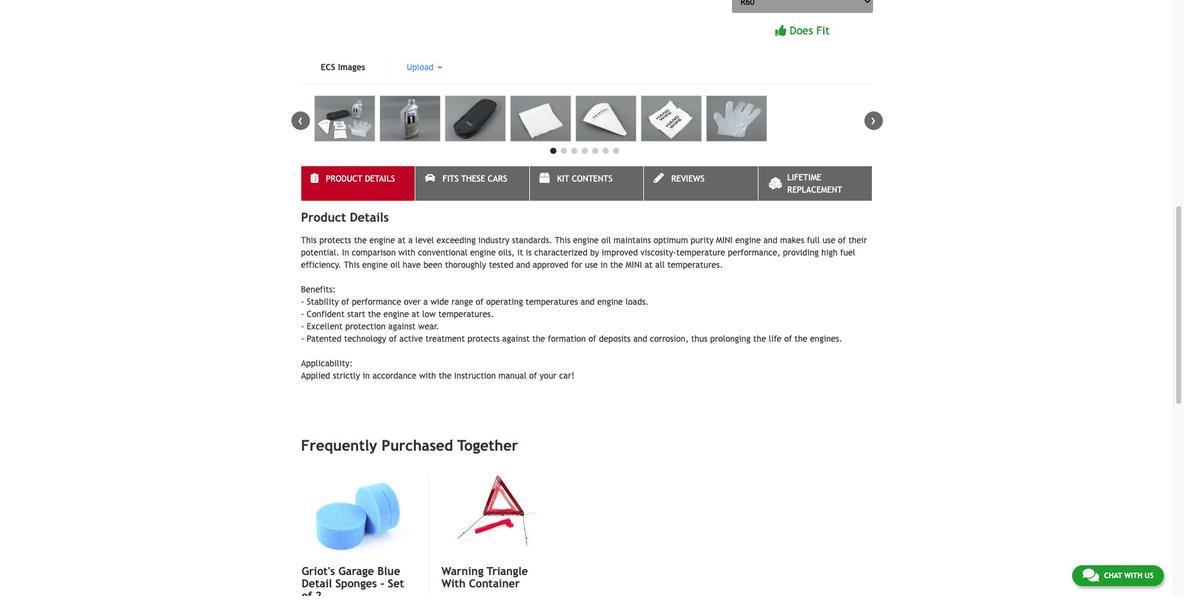 Task type: describe. For each thing, give the bounding box(es) containing it.
and right temperatures
[[581, 297, 595, 307]]

detail
[[302, 577, 332, 590]]

chat
[[1104, 572, 1122, 581]]

exceeding
[[437, 235, 476, 245]]

griot's garage blue detail sponges - set of 2
[[302, 565, 404, 597]]

excellent
[[307, 322, 343, 331]]

approved
[[533, 260, 569, 270]]

the left life
[[753, 334, 766, 344]]

loads.
[[626, 297, 649, 307]]

engine down comparison
[[362, 260, 388, 270]]

full
[[807, 235, 820, 245]]

corrosion,
[[650, 334, 689, 344]]

the up comparison
[[354, 235, 367, 245]]

applicability: applied strictly in accordance with the instruction manual of your car!
[[301, 359, 575, 381]]

a inside the this protects the engine at a level exceeding industry standards. this engine oil maintains optimum purity mini engine and makes full use of their potential. in comparison with conventional engine oils, it is characterized by improved viscosity-temperature performance, providing high fuel efficiency. this engine oil have been thoroughly tested and approved for use in the mini at all temperatures.
[[408, 235, 413, 245]]

viscosity-
[[641, 248, 677, 258]]

ecs images link
[[301, 55, 385, 79]]

lifetime
[[788, 172, 822, 182]]

1 vertical spatial mini
[[626, 260, 642, 270]]

have
[[403, 260, 421, 270]]

together
[[457, 437, 518, 454]]

frequently purchased together
[[301, 437, 518, 454]]

temperatures
[[526, 297, 578, 307]]

1 horizontal spatial mini
[[716, 235, 733, 245]]

1 this from the left
[[301, 235, 317, 245]]

in inside applicability: applied strictly in accordance with the instruction manual of your car!
[[363, 371, 370, 381]]

and up performance, at the right top of the page
[[764, 235, 778, 245]]

deposits
[[599, 334, 631, 344]]

manual
[[498, 371, 527, 381]]

purity
[[691, 235, 714, 245]]

start
[[347, 309, 365, 319]]

- left excellent
[[301, 322, 304, 331]]

operating
[[486, 297, 523, 307]]

7 es#3171007 - 83292158849kt2 - mobil 1 euro 0w-40 engine oil & oil storage bag combo - one quart of mobil 1 euro 0w-40 engine oil plus a convenient oil storage bag with gloves and funnel. perfect to store in the trunk! - assembled by ecs - mini image from the left
[[706, 95, 767, 142]]

cars
[[488, 174, 507, 184]]

kit contents link
[[530, 166, 644, 201]]

0 vertical spatial product
[[326, 174, 362, 184]]

purchased
[[382, 437, 453, 454]]

replacement
[[788, 185, 842, 195]]

applied
[[301, 371, 330, 381]]

1 vertical spatial product
[[301, 210, 346, 224]]

of inside the this protects the engine at a level exceeding industry standards. this engine oil maintains optimum purity mini engine and makes full use of their potential. in comparison with conventional engine oils, it is characterized by improved viscosity-temperature performance, providing high fuel efficiency. this engine oil have been thoroughly tested and approved for use in the mini at all temperatures.
[[838, 235, 846, 245]]

and right deposits at the bottom of the page
[[633, 334, 647, 344]]

it
[[517, 248, 523, 258]]

makes
[[780, 235, 805, 245]]

warning triangle with container link
[[442, 565, 554, 590]]

technology
[[344, 334, 386, 344]]

contents
[[572, 174, 613, 184]]

range
[[452, 297, 473, 307]]

reviews
[[671, 174, 705, 184]]

engine down over
[[384, 309, 409, 319]]

3 es#3171007 - 83292158849kt2 - mobil 1 euro 0w-40 engine oil & oil storage bag combo - one quart of mobil 1 euro 0w-40 engine oil plus a convenient oil storage bag with gloves and funnel. perfect to store in the trunk! - assembled by ecs - mini image from the left
[[445, 95, 506, 142]]

thoroughly
[[445, 260, 486, 270]]

prolonging
[[710, 334, 751, 344]]

temperatures. inside the this protects the engine at a level exceeding industry standards. this engine oil maintains optimum purity mini engine and makes full use of their potential. in comparison with conventional engine oils, it is characterized by improved viscosity-temperature performance, providing high fuel efficiency. this engine oil have been thoroughly tested and approved for use in the mini at all temperatures.
[[668, 260, 723, 270]]

the inside applicability: applied strictly in accordance with the instruction manual of your car!
[[439, 371, 452, 381]]

sponges
[[335, 577, 377, 590]]

fits these cars link
[[415, 166, 529, 201]]

temperature
[[677, 248, 725, 258]]

griot's garage blue detail sponges - set of 2 link
[[302, 565, 415, 597]]

thus
[[691, 334, 708, 344]]

by
[[590, 248, 599, 258]]

characterized
[[534, 248, 588, 258]]

wear.
[[418, 322, 439, 331]]

chat with us link
[[1072, 566, 1164, 587]]

with
[[442, 577, 466, 590]]

treatment
[[426, 334, 465, 344]]

engines.
[[810, 334, 843, 344]]

1 vertical spatial details
[[350, 210, 389, 224]]

formation
[[548, 334, 586, 344]]

griot's garage blue detail sponges - set of 2 image
[[302, 473, 415, 559]]

lifetime replacement
[[788, 172, 842, 195]]

does fit
[[790, 24, 830, 37]]

engine down industry
[[470, 248, 496, 258]]

comparison
[[352, 248, 396, 258]]

ecs images
[[321, 62, 365, 72]]

blue
[[377, 565, 400, 578]]

oils,
[[498, 248, 515, 258]]

0 vertical spatial against
[[388, 322, 416, 331]]

of up start
[[341, 297, 349, 307]]

the down improved
[[610, 260, 623, 270]]

of right range
[[476, 297, 484, 307]]

fit
[[817, 24, 830, 37]]

- left confident
[[301, 309, 304, 319]]

lifetime replacement link
[[759, 166, 872, 201]]

2 es#3171007 - 83292158849kt2 - mobil 1 euro 0w-40 engine oil & oil storage bag combo - one quart of mobil 1 euro 0w-40 engine oil plus a convenient oil storage bag with gloves and funnel. perfect to store in the trunk! - assembled by ecs - mini image from the left
[[379, 95, 441, 142]]

5 es#3171007 - 83292158849kt2 - mobil 1 euro 0w-40 engine oil & oil storage bag combo - one quart of mobil 1 euro 0w-40 engine oil plus a convenient oil storage bag with gloves and funnel. perfect to store in the trunk! - assembled by ecs - mini image from the left
[[575, 95, 637, 142]]

0 horizontal spatial at
[[398, 235, 406, 245]]

warning triangle with container
[[442, 565, 528, 590]]

images
[[338, 62, 365, 72]]

these
[[461, 174, 485, 184]]

does
[[790, 24, 813, 37]]

instruction
[[454, 371, 496, 381]]

warning triangle with container image
[[442, 473, 554, 558]]

is
[[526, 248, 532, 258]]

in inside the this protects the engine at a level exceeding industry standards. this engine oil maintains optimum purity mini engine and makes full use of their potential. in comparison with conventional engine oils, it is characterized by improved viscosity-temperature performance, providing high fuel efficiency. this engine oil have been thoroughly tested and approved for use in the mini at all temperatures.
[[601, 260, 608, 270]]

of inside griot's garage blue detail sponges - set of 2
[[302, 590, 312, 597]]

car!
[[559, 371, 575, 381]]

at inside benefits: - stability of performance over a wide range of operating temperatures and engine loads. - confident start the engine at low temperatures. - excellent protection against wear. - patented technology of active treatment protects against the formation of deposits and corrosion, thus prolonging the life of the engines.
[[412, 309, 420, 319]]

1 es#3171007 - 83292158849kt2 - mobil 1 euro 0w-40 engine oil & oil storage bag combo - one quart of mobil 1 euro 0w-40 engine oil plus a convenient oil storage bag with gloves and funnel. perfect to store in the trunk! - assembled by ecs - mini image from the left
[[314, 95, 375, 142]]

6 es#3171007 - 83292158849kt2 - mobil 1 euro 0w-40 engine oil & oil storage bag combo - one quart of mobil 1 euro 0w-40 engine oil plus a convenient oil storage bag with gloves and funnel. perfect to store in the trunk! - assembled by ecs - mini image from the left
[[641, 95, 702, 142]]

product details link
[[301, 166, 415, 201]]



Task type: locate. For each thing, give the bounding box(es) containing it.
0 horizontal spatial against
[[388, 322, 416, 331]]

upload button
[[387, 55, 462, 79]]

with up have
[[398, 248, 415, 258]]

a up low
[[423, 297, 428, 307]]

this
[[301, 235, 317, 245], [555, 235, 571, 245]]

of left active
[[389, 334, 397, 344]]

4 es#3171007 - 83292158849kt2 - mobil 1 euro 0w-40 engine oil & oil storage bag combo - one quart of mobil 1 euro 0w-40 engine oil plus a convenient oil storage bag with gloves and funnel. perfect to store in the trunk! - assembled by ecs - mini image from the left
[[510, 95, 571, 142]]

with inside applicability: applied strictly in accordance with the instruction manual of your car!
[[419, 371, 436, 381]]

product details
[[326, 174, 395, 184], [301, 210, 389, 224]]

griot's
[[302, 565, 335, 578]]

1 vertical spatial a
[[423, 297, 428, 307]]

1 horizontal spatial oil
[[601, 235, 611, 245]]

engine up performance, at the right top of the page
[[735, 235, 761, 245]]

tested
[[489, 260, 514, 270]]

a inside benefits: - stability of performance over a wide range of operating temperatures and engine loads. - confident start the engine at low temperatures. - excellent protection against wear. - patented technology of active treatment protects against the formation of deposits and corrosion, thus prolonging the life of the engines.
[[423, 297, 428, 307]]

in down improved
[[601, 260, 608, 270]]

against up active
[[388, 322, 416, 331]]

frequently
[[301, 437, 377, 454]]

fuel
[[840, 248, 856, 258]]

of left your
[[529, 371, 537, 381]]

warning
[[442, 565, 484, 578]]

- left set
[[380, 577, 385, 590]]

0 horizontal spatial oil
[[391, 260, 400, 270]]

0 vertical spatial a
[[408, 235, 413, 245]]

stability
[[307, 297, 339, 307]]

0 vertical spatial at
[[398, 235, 406, 245]]

1 horizontal spatial in
[[601, 260, 608, 270]]

protects
[[319, 235, 351, 245], [468, 334, 500, 344]]

container
[[469, 577, 520, 590]]

›
[[871, 111, 876, 128]]

industry
[[478, 235, 510, 245]]

triangle
[[487, 565, 528, 578]]

of up fuel
[[838, 235, 846, 245]]

the down performance
[[368, 309, 381, 319]]

1 vertical spatial protects
[[468, 334, 500, 344]]

for
[[571, 260, 582, 270]]

in right strictly
[[363, 371, 370, 381]]

performance,
[[728, 248, 781, 258]]

providing
[[783, 248, 819, 258]]

0 vertical spatial with
[[398, 248, 415, 258]]

es#3171007 - 83292158849kt2 - mobil 1 euro 0w-40 engine oil & oil storage bag combo - one quart of mobil 1 euro 0w-40 engine oil plus a convenient oil storage bag with gloves and funnel. perfect to store in the trunk! - assembled by ecs - mini image
[[314, 95, 375, 142], [379, 95, 441, 142], [445, 95, 506, 142], [510, 95, 571, 142], [575, 95, 637, 142], [641, 95, 702, 142], [706, 95, 767, 142]]

upload
[[407, 62, 436, 72]]

thumbs up image
[[775, 25, 787, 36]]

2 vertical spatial with
[[1125, 572, 1143, 581]]

protects up potential. in
[[319, 235, 351, 245]]

their
[[849, 235, 867, 245]]

0 vertical spatial details
[[365, 174, 395, 184]]

1 horizontal spatial use
[[823, 235, 836, 245]]

2 this from the left
[[555, 235, 571, 245]]

‹ link
[[291, 111, 310, 130]]

and down it
[[516, 260, 530, 270]]

the left the instruction on the bottom left of the page
[[439, 371, 452, 381]]

2 horizontal spatial with
[[1125, 572, 1143, 581]]

at left all
[[645, 260, 653, 270]]

with inside the this protects the engine at a level exceeding industry standards. this engine oil maintains optimum purity mini engine and makes full use of their potential. in comparison with conventional engine oils, it is characterized by improved viscosity-temperature performance, providing high fuel efficiency. this engine oil have been thoroughly tested and approved for use in the mini at all temperatures.
[[398, 248, 415, 258]]

1 vertical spatial with
[[419, 371, 436, 381]]

a
[[408, 235, 413, 245], [423, 297, 428, 307]]

chat with us
[[1104, 572, 1154, 581]]

performance
[[352, 297, 401, 307]]

efficiency. this
[[301, 260, 360, 270]]

at left level
[[398, 235, 406, 245]]

1 vertical spatial product details
[[301, 210, 389, 224]]

1 vertical spatial at
[[645, 260, 653, 270]]

mini right purity
[[716, 235, 733, 245]]

the left formation at the bottom of the page
[[532, 334, 545, 344]]

-
[[301, 297, 304, 307], [301, 309, 304, 319], [301, 322, 304, 331], [301, 334, 304, 344], [380, 577, 385, 590]]

of
[[838, 235, 846, 245], [341, 297, 349, 307], [476, 297, 484, 307], [389, 334, 397, 344], [589, 334, 596, 344], [784, 334, 792, 344], [529, 371, 537, 381], [302, 590, 312, 597]]

1 vertical spatial in
[[363, 371, 370, 381]]

0 horizontal spatial this
[[301, 235, 317, 245]]

0 vertical spatial use
[[823, 235, 836, 245]]

engine
[[369, 235, 395, 245], [573, 235, 599, 245], [735, 235, 761, 245], [470, 248, 496, 258], [362, 260, 388, 270], [597, 297, 623, 307], [384, 309, 409, 319]]

- left patented
[[301, 334, 304, 344]]

1 vertical spatial oil
[[391, 260, 400, 270]]

life
[[769, 334, 782, 344]]

patented
[[307, 334, 342, 344]]

with left us on the bottom right of the page
[[1125, 572, 1143, 581]]

reviews link
[[644, 166, 758, 201]]

low
[[422, 309, 436, 319]]

protects up the instruction on the bottom left of the page
[[468, 334, 500, 344]]

fits these cars
[[443, 174, 507, 184]]

this up characterized at top
[[555, 235, 571, 245]]

engine left loads.
[[597, 297, 623, 307]]

been
[[424, 260, 442, 270]]

product
[[326, 174, 362, 184], [301, 210, 346, 224]]

1 vertical spatial temperatures.
[[438, 309, 494, 319]]

protection
[[345, 322, 386, 331]]

1 horizontal spatial with
[[419, 371, 436, 381]]

against up manual
[[502, 334, 530, 344]]

temperatures. down temperature
[[668, 260, 723, 270]]

1 horizontal spatial a
[[423, 297, 428, 307]]

engine up by
[[573, 235, 599, 245]]

use down by
[[585, 260, 598, 270]]

2 vertical spatial at
[[412, 309, 420, 319]]

0 horizontal spatial a
[[408, 235, 413, 245]]

temperatures. down range
[[438, 309, 494, 319]]

oil left have
[[391, 260, 400, 270]]

1 vertical spatial against
[[502, 334, 530, 344]]

wide
[[431, 297, 449, 307]]

0 vertical spatial product details
[[326, 174, 395, 184]]

0 vertical spatial mini
[[716, 235, 733, 245]]

0 vertical spatial oil
[[601, 235, 611, 245]]

of left deposits at the bottom of the page
[[589, 334, 596, 344]]

mini
[[716, 235, 733, 245], [626, 260, 642, 270]]

garage
[[339, 565, 374, 578]]

1 horizontal spatial temperatures.
[[668, 260, 723, 270]]

high
[[822, 248, 838, 258]]

0 vertical spatial in
[[601, 260, 608, 270]]

protects inside benefits: - stability of performance over a wide range of operating temperatures and engine loads. - confident start the engine at low temperatures. - excellent protection against wear. - patented technology of active treatment protects against the formation of deposits and corrosion, thus prolonging the life of the engines.
[[468, 334, 500, 344]]

0 horizontal spatial use
[[585, 260, 598, 270]]

1 horizontal spatial against
[[502, 334, 530, 344]]

set
[[388, 577, 404, 590]]

this up potential. in
[[301, 235, 317, 245]]

comments image
[[1083, 568, 1099, 583]]

and
[[764, 235, 778, 245], [516, 260, 530, 270], [581, 297, 595, 307], [633, 334, 647, 344]]

a left level
[[408, 235, 413, 245]]

1 horizontal spatial protects
[[468, 334, 500, 344]]

oil
[[601, 235, 611, 245], [391, 260, 400, 270]]

oil up improved
[[601, 235, 611, 245]]

of right life
[[784, 334, 792, 344]]

conventional
[[418, 248, 468, 258]]

0 vertical spatial temperatures.
[[668, 260, 723, 270]]

0 horizontal spatial protects
[[319, 235, 351, 245]]

temperatures. inside benefits: - stability of performance over a wide range of operating temperatures and engine loads. - confident start the engine at low temperatures. - excellent protection against wear. - patented technology of active treatment protects against the formation of deposits and corrosion, thus prolonging the life of the engines.
[[438, 309, 494, 319]]

0 horizontal spatial mini
[[626, 260, 642, 270]]

temperatures.
[[668, 260, 723, 270], [438, 309, 494, 319]]

the left engines. at the right of page
[[795, 334, 808, 344]]

1 horizontal spatial this
[[555, 235, 571, 245]]

this protects the engine at a level exceeding industry standards. this engine oil maintains optimum purity mini engine and makes full use of their potential. in comparison with conventional engine oils, it is characterized by improved viscosity-temperature performance, providing high fuel efficiency. this engine oil have been thoroughly tested and approved for use in the mini at all temperatures.
[[301, 235, 867, 270]]

with
[[398, 248, 415, 258], [419, 371, 436, 381], [1125, 572, 1143, 581]]

protects inside the this protects the engine at a level exceeding industry standards. this engine oil maintains optimum purity mini engine and makes full use of their potential. in comparison with conventional engine oils, it is characterized by improved viscosity-temperature performance, providing high fuel efficiency. this engine oil have been thoroughly tested and approved for use in the mini at all temperatures.
[[319, 235, 351, 245]]

us
[[1145, 572, 1154, 581]]

1 horizontal spatial at
[[412, 309, 420, 319]]

2 horizontal spatial at
[[645, 260, 653, 270]]

kit
[[557, 174, 569, 184]]

benefits:
[[301, 285, 336, 294]]

applicability:
[[301, 359, 353, 368]]

of left 2 in the bottom left of the page
[[302, 590, 312, 597]]

2
[[315, 590, 322, 597]]

optimum
[[654, 235, 688, 245]]

with right accordance
[[419, 371, 436, 381]]

accordance
[[372, 371, 417, 381]]

active
[[399, 334, 423, 344]]

at down over
[[412, 309, 420, 319]]

of inside applicability: applied strictly in accordance with the instruction manual of your car!
[[529, 371, 537, 381]]

against
[[388, 322, 416, 331], [502, 334, 530, 344]]

0 vertical spatial protects
[[319, 235, 351, 245]]

- inside griot's garage blue detail sponges - set of 2
[[380, 577, 385, 590]]

standards.
[[512, 235, 553, 245]]

0 horizontal spatial in
[[363, 371, 370, 381]]

engine up comparison
[[369, 235, 395, 245]]

the
[[354, 235, 367, 245], [610, 260, 623, 270], [368, 309, 381, 319], [532, 334, 545, 344], [753, 334, 766, 344], [795, 334, 808, 344], [439, 371, 452, 381]]

- down "benefits:"
[[301, 297, 304, 307]]

over
[[404, 297, 421, 307]]

0 horizontal spatial temperatures.
[[438, 309, 494, 319]]

0 horizontal spatial with
[[398, 248, 415, 258]]

1 vertical spatial use
[[585, 260, 598, 270]]

your
[[540, 371, 557, 381]]

kit contents
[[557, 174, 613, 184]]

› link
[[864, 111, 883, 130]]

use up the high
[[823, 235, 836, 245]]

strictly
[[333, 371, 360, 381]]

mini down improved
[[626, 260, 642, 270]]

all
[[655, 260, 665, 270]]



Task type: vqa. For each thing, say whether or not it's contained in the screenshot.
Applied at bottom
yes



